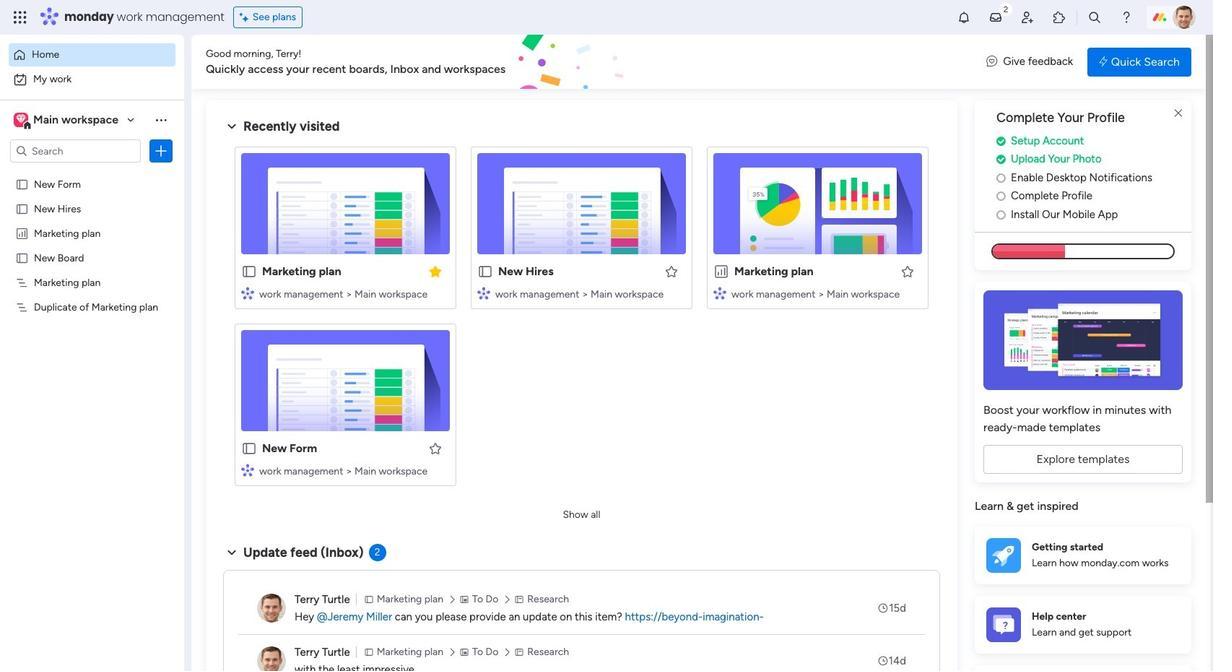 Task type: vqa. For each thing, say whether or not it's contained in the screenshot.
bottom circle o icon
yes



Task type: describe. For each thing, give the bounding box(es) containing it.
1 add to favorites image from the left
[[665, 264, 679, 278]]

add to favorites image
[[428, 441, 443, 455]]

public dashboard image
[[714, 264, 730, 280]]

close recently visited image
[[223, 118, 241, 135]]

options image
[[154, 144, 168, 158]]

0 vertical spatial terry turtle image
[[1173, 6, 1196, 29]]

dapulse x slim image
[[1170, 105, 1188, 122]]

public dashboard image
[[15, 226, 29, 240]]

1 check circle image from the top
[[997, 136, 1006, 147]]

help center element
[[975, 596, 1192, 654]]

Search in workspace field
[[30, 143, 121, 159]]

1 vertical spatial terry turtle image
[[257, 594, 286, 623]]

getting started element
[[975, 526, 1192, 584]]

workspace options image
[[154, 113, 168, 127]]

2 element
[[369, 544, 386, 561]]

update feed image
[[989, 10, 1003, 25]]

2 check circle image from the top
[[997, 154, 1006, 165]]

invite members image
[[1021, 10, 1035, 25]]

workspace selection element
[[14, 111, 121, 130]]

v2 user feedback image
[[987, 54, 998, 70]]

terry turtle image
[[257, 647, 286, 671]]

2 circle o image from the top
[[997, 209, 1006, 220]]

1 vertical spatial option
[[9, 68, 176, 91]]

close update feed (inbox) image
[[223, 544, 241, 561]]

help image
[[1120, 10, 1134, 25]]

templates image image
[[988, 291, 1179, 390]]

select product image
[[13, 10, 27, 25]]

2 vertical spatial option
[[0, 171, 184, 174]]

see plans image
[[240, 9, 253, 25]]

1 circle o image from the top
[[997, 173, 1006, 183]]



Task type: locate. For each thing, give the bounding box(es) containing it.
public board image
[[478, 264, 493, 280], [241, 441, 257, 457]]

2 add to favorites image from the left
[[901, 264, 915, 278]]

option
[[9, 43, 176, 66], [9, 68, 176, 91], [0, 171, 184, 174]]

v2 bolt switch image
[[1100, 54, 1108, 70]]

add to favorites image
[[665, 264, 679, 278], [901, 264, 915, 278]]

check circle image
[[997, 136, 1006, 147], [997, 154, 1006, 165]]

remove from favorites image
[[428, 264, 443, 278]]

search everything image
[[1088, 10, 1102, 25]]

workspace image
[[16, 112, 26, 128]]

2 image
[[1000, 1, 1013, 17]]

terry turtle image
[[1173, 6, 1196, 29], [257, 594, 286, 623]]

workspace image
[[14, 112, 28, 128]]

monday marketplace image
[[1053, 10, 1067, 25]]

terry turtle image up terry turtle icon in the left of the page
[[257, 594, 286, 623]]

terry turtle image right help icon
[[1173, 6, 1196, 29]]

1 vertical spatial public board image
[[241, 441, 257, 457]]

0 horizontal spatial public board image
[[241, 441, 257, 457]]

public board image
[[15, 177, 29, 191], [15, 202, 29, 215], [15, 251, 29, 264], [241, 264, 257, 280]]

0 horizontal spatial terry turtle image
[[257, 594, 286, 623]]

0 vertical spatial check circle image
[[997, 136, 1006, 147]]

quick search results list box
[[223, 135, 941, 504]]

0 vertical spatial option
[[9, 43, 176, 66]]

1 vertical spatial check circle image
[[997, 154, 1006, 165]]

list box
[[0, 169, 184, 514]]

public board image for 1st add to favorites image
[[478, 264, 493, 280]]

1 horizontal spatial terry turtle image
[[1173, 6, 1196, 29]]

circle o image down circle o image
[[997, 209, 1006, 220]]

circle o image
[[997, 191, 1006, 202]]

public board image for add to favorites icon
[[241, 441, 257, 457]]

0 vertical spatial public board image
[[478, 264, 493, 280]]

1 vertical spatial circle o image
[[997, 209, 1006, 220]]

0 horizontal spatial add to favorites image
[[665, 264, 679, 278]]

1 horizontal spatial public board image
[[478, 264, 493, 280]]

circle o image
[[997, 173, 1006, 183], [997, 209, 1006, 220]]

notifications image
[[957, 10, 972, 25]]

circle o image up circle o image
[[997, 173, 1006, 183]]

1 horizontal spatial add to favorites image
[[901, 264, 915, 278]]

0 vertical spatial circle o image
[[997, 173, 1006, 183]]



